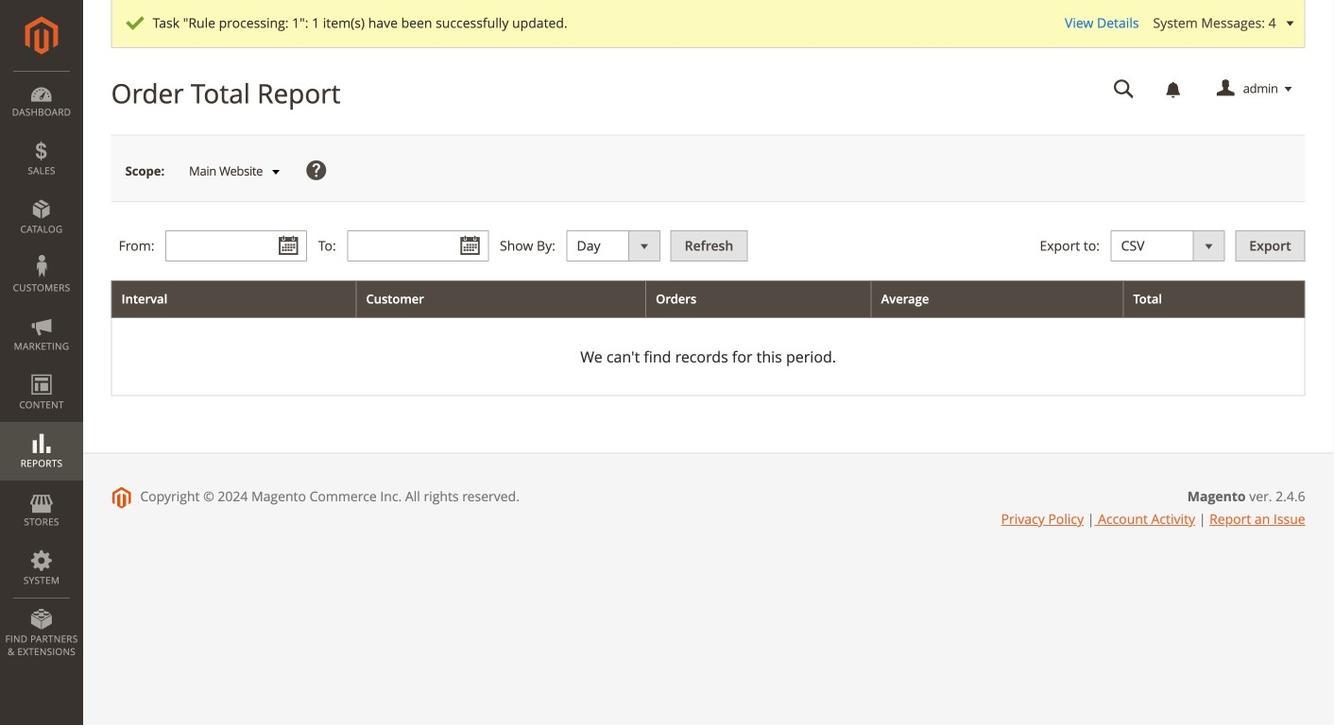 Task type: locate. For each thing, give the bounding box(es) containing it.
None text field
[[1100, 73, 1148, 106], [165, 231, 307, 262], [347, 231, 489, 262], [1100, 73, 1148, 106], [165, 231, 307, 262], [347, 231, 489, 262]]

menu bar
[[0, 71, 83, 668]]

magento admin panel image
[[25, 16, 58, 55]]



